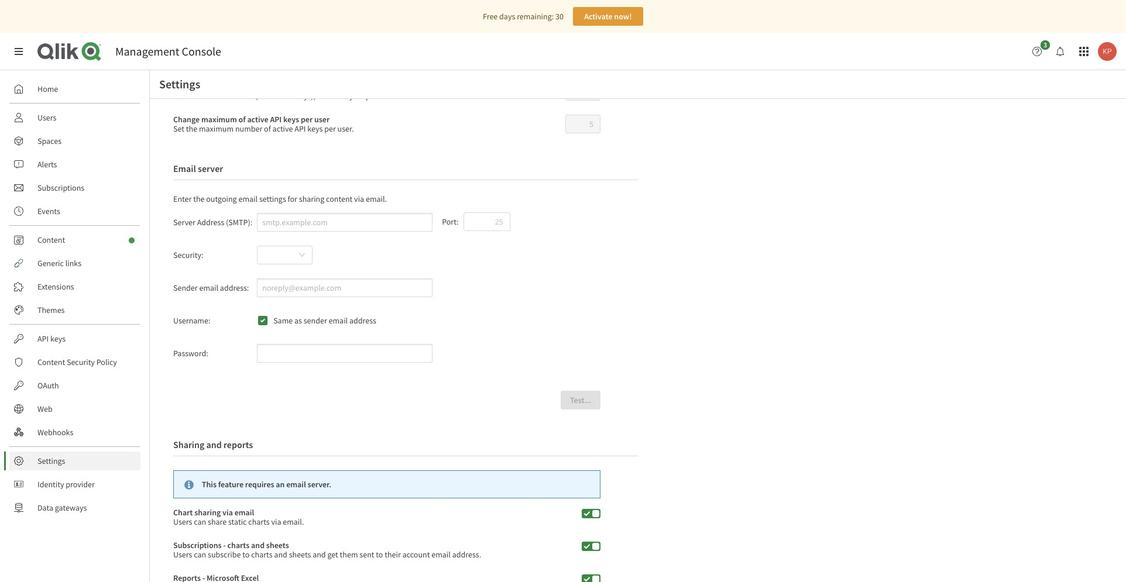 Task type: vqa. For each thing, say whether or not it's contained in the screenshot.
2nd 2023-12-18t23:54:06z from the bottom
no



Task type: describe. For each thing, give the bounding box(es) containing it.
api inside navigation pane element
[[37, 334, 49, 344]]

2 horizontal spatial of
[[287, 91, 293, 101]]

maximum right change
[[201, 114, 237, 125]]

sharing and reports
[[173, 439, 253, 451]]

subscriptions for subscriptions - charts and sheets users can subscribe to charts and sheets and get them sent to their account email address.
[[173, 540, 222, 551]]

activate now!
[[584, 11, 632, 22]]

home
[[37, 84, 58, 94]]

identity
[[37, 479, 64, 490]]

management console element
[[115, 44, 221, 59]]

expiration.
[[358, 91, 395, 101]]

security
[[67, 357, 95, 368]]

alerts
[[37, 159, 57, 170]]

data gateways link
[[9, 499, 140, 517]]

keys left expiration.
[[341, 91, 357, 101]]

users inside chart sharing via email users can share static charts via email.
[[173, 517, 192, 528]]

themes
[[37, 305, 65, 315]]

user
[[314, 114, 330, 125]]

change
[[173, 114, 200, 125]]

address.
[[452, 550, 481, 560]]

free
[[483, 11, 498, 22]]

identity provider link
[[9, 475, 140, 494]]

sheets left get
[[289, 550, 311, 560]]

close sidebar menu image
[[14, 47, 23, 56]]

sharing inside chart sharing via email users can share static charts via email.
[[194, 508, 221, 518]]

sent
[[360, 550, 374, 560]]

share
[[208, 517, 227, 528]]

email inside alert
[[286, 480, 306, 490]]

events
[[37, 206, 60, 217]]

oauth link
[[9, 376, 140, 395]]

themes link
[[9, 301, 140, 320]]

api keys
[[37, 334, 66, 344]]

1 horizontal spatial per
[[324, 124, 336, 134]]

(smtp):
[[226, 217, 252, 228]]

settings inside "link"
[[37, 456, 65, 466]]

settings
[[259, 194, 286, 204]]

api left user
[[295, 124, 306, 134]]

-
[[223, 540, 226, 551]]

spaces
[[37, 136, 61, 146]]

30
[[555, 11, 564, 22]]

kendall parks image
[[1098, 42, 1117, 61]]

the for set
[[186, 91, 197, 101]]

days),
[[295, 91, 315, 101]]

2 horizontal spatial via
[[354, 194, 364, 204]]

user.
[[337, 124, 354, 134]]

1 horizontal spatial via
[[271, 517, 281, 528]]

subscriptions - charts and sheets users can subscribe to charts and sheets and get them sent to their account email address.
[[173, 540, 481, 560]]

3 button
[[1028, 40, 1053, 61]]

settings link
[[9, 452, 140, 471]]

1 to from the left
[[242, 550, 250, 560]]

data
[[37, 503, 53, 513]]

gateways
[[55, 503, 87, 513]]

api up user
[[328, 91, 340, 101]]

0 horizontal spatial per
[[301, 114, 313, 125]]

0 horizontal spatial via
[[222, 508, 233, 518]]

subscriptions for subscriptions
[[37, 183, 84, 193]]

navigation pane element
[[0, 75, 149, 522]]

web link
[[9, 400, 140, 418]]

web
[[37, 404, 53, 414]]

activate now! link
[[573, 7, 643, 26]]

management console
[[115, 44, 221, 59]]

users inside subscriptions - charts and sheets users can subscribe to charts and sheets and get them sent to their account email address.
[[173, 550, 192, 560]]

events link
[[9, 202, 140, 221]]

sender
[[304, 316, 327, 326]]

icon: down image
[[299, 252, 306, 259]]

remaining:
[[517, 11, 554, 22]]

extensions
[[37, 282, 74, 292]]

api keys link
[[9, 330, 140, 348]]

management
[[115, 44, 179, 59]]

oauth
[[37, 380, 59, 391]]

0 horizontal spatial active
[[247, 114, 268, 125]]

sheets down chart sharing via email users can share static charts via email.
[[266, 540, 289, 551]]

charts right "subscribe"
[[251, 550, 272, 560]]

maximum left number
[[199, 124, 234, 134]]

security:
[[173, 250, 203, 261]]

feature
[[218, 480, 243, 490]]

1 horizontal spatial of
[[264, 124, 271, 134]]

policy
[[96, 357, 117, 368]]

subscribe
[[208, 550, 241, 560]]

keys inside navigation pane element
[[50, 334, 66, 344]]

subscriptions link
[[9, 179, 140, 197]]

api down (number
[[270, 114, 282, 125]]

address
[[349, 316, 376, 326]]

email server
[[173, 163, 223, 175]]

address
[[197, 217, 224, 228]]

port:
[[442, 217, 459, 227]]

server
[[198, 163, 223, 175]]

set inside change maximum of active api keys per user set the maximum number of active api keys per user.
[[173, 124, 184, 134]]

reports
[[224, 439, 253, 451]]

generic links link
[[9, 254, 140, 273]]

sender
[[173, 283, 198, 293]]

content for content security policy
[[37, 357, 65, 368]]

1 horizontal spatial active
[[272, 124, 293, 134]]

the for enter
[[193, 194, 205, 204]]

content security policy
[[37, 357, 117, 368]]

generic
[[37, 258, 64, 269]]

activate
[[584, 11, 613, 22]]

sender email address:
[[173, 283, 249, 293]]

console
[[182, 44, 221, 59]]

static
[[228, 517, 247, 528]]

extensions link
[[9, 277, 140, 296]]

chart
[[173, 508, 193, 518]]

server.
[[308, 480, 331, 490]]



Task type: locate. For each thing, give the bounding box(es) containing it.
per left user.
[[324, 124, 336, 134]]

outgoing
[[206, 194, 237, 204]]

for right days), on the top left
[[317, 91, 327, 101]]

1 content from the top
[[37, 235, 65, 245]]

this feature requires an email server.
[[202, 480, 331, 490]]

1 horizontal spatial for
[[317, 91, 327, 101]]

email
[[173, 163, 196, 175]]

via down feature
[[222, 508, 233, 518]]

set up email
[[173, 124, 184, 134]]

sharing left the content
[[299, 194, 324, 204]]

content down api keys
[[37, 357, 65, 368]]

can left "subscribe"
[[194, 550, 206, 560]]

smtp.example.com text field
[[257, 213, 433, 232]]

sheets
[[266, 540, 289, 551], [289, 550, 311, 560]]

icon: down element
[[299, 252, 306, 260]]

sharing
[[173, 439, 204, 451]]

2 set from the top
[[173, 124, 184, 134]]

the right enter
[[193, 194, 205, 204]]

server
[[173, 217, 195, 228]]

email. inside chart sharing via email users can share static charts via email.
[[283, 517, 304, 528]]

3
[[1043, 40, 1047, 49]]

0 vertical spatial for
[[317, 91, 327, 101]]

0 horizontal spatial for
[[288, 194, 297, 204]]

active
[[247, 114, 268, 125], [272, 124, 293, 134]]

25 field
[[464, 213, 510, 231]]

2 can from the top
[[194, 550, 206, 560]]

requires
[[245, 480, 274, 490]]

content link
[[9, 231, 140, 249]]

0 horizontal spatial settings
[[37, 456, 65, 466]]

generic links
[[37, 258, 81, 269]]

can left share
[[194, 517, 206, 528]]

content for content
[[37, 235, 65, 245]]

them
[[340, 550, 358, 560]]

can inside subscriptions - charts and sheets users can subscribe to charts and sheets and get them sent to their account email address.
[[194, 550, 206, 560]]

1 set from the top
[[173, 91, 184, 101]]

settings
[[159, 77, 200, 91], [37, 456, 65, 466]]

links
[[65, 258, 81, 269]]

spaces link
[[9, 132, 140, 150]]

password:
[[173, 348, 208, 359]]

charts
[[248, 517, 270, 528], [227, 540, 250, 551], [251, 550, 272, 560]]

same as sender email address
[[273, 316, 376, 326]]

0 vertical spatial settings
[[159, 77, 200, 91]]

username:
[[173, 316, 210, 326]]

0 horizontal spatial sharing
[[194, 508, 221, 518]]

2 vertical spatial users
[[173, 550, 192, 560]]

sharing right chart
[[194, 508, 221, 518]]

identity provider
[[37, 479, 95, 490]]

this
[[202, 480, 217, 490]]

change maximum of active api keys per user set the maximum number of active api keys per user.
[[173, 114, 354, 134]]

the up change
[[186, 91, 197, 101]]

their
[[385, 550, 401, 560]]

of left days), on the top left
[[287, 91, 293, 101]]

email.
[[366, 194, 387, 204], [283, 517, 304, 528]]

set the maximum value (number of days), for api keys expiration.
[[173, 91, 395, 101]]

to right "subscribe"
[[242, 550, 250, 560]]

0 vertical spatial content
[[37, 235, 65, 245]]

1 vertical spatial sharing
[[194, 508, 221, 518]]

users link
[[9, 108, 140, 127]]

settings up the identity
[[37, 456, 65, 466]]

email inside chart sharing via email users can share static charts via email.
[[235, 508, 254, 518]]

days
[[499, 11, 515, 22]]

enter
[[173, 194, 192, 204]]

can
[[194, 517, 206, 528], [194, 550, 206, 560]]

maximum
[[199, 91, 234, 101], [201, 114, 237, 125], [199, 124, 234, 134]]

1 horizontal spatial sharing
[[299, 194, 324, 204]]

for right settings
[[288, 194, 297, 204]]

subscriptions inside subscriptions - charts and sheets users can subscribe to charts and sheets and get them sent to their account email address.
[[173, 540, 222, 551]]

1 vertical spatial subscriptions
[[173, 540, 222, 551]]

an
[[276, 480, 285, 490]]

1 horizontal spatial to
[[376, 550, 383, 560]]

free days remaining: 30
[[483, 11, 564, 22]]

keys left user.
[[307, 124, 323, 134]]

email. down an
[[283, 517, 304, 528]]

via right the content
[[354, 194, 364, 204]]

new connector image
[[129, 238, 135, 243]]

0 horizontal spatial of
[[238, 114, 246, 125]]

charts inside chart sharing via email users can share static charts via email.
[[248, 517, 270, 528]]

2 vertical spatial the
[[193, 194, 205, 204]]

1 vertical spatial set
[[173, 124, 184, 134]]

email. right the content
[[366, 194, 387, 204]]

email
[[238, 194, 258, 204], [199, 283, 218, 293], [329, 316, 348, 326], [286, 480, 306, 490], [235, 508, 254, 518], [431, 550, 451, 560]]

active down set the maximum value (number of days), for api keys expiration. at the top of page
[[272, 124, 293, 134]]

now!
[[614, 11, 632, 22]]

the inside change maximum of active api keys per user set the maximum number of active api keys per user.
[[186, 124, 197, 134]]

1 vertical spatial users
[[173, 517, 192, 528]]

content security policy link
[[9, 353, 140, 372]]

1 vertical spatial the
[[186, 124, 197, 134]]

server address (smtp):
[[173, 217, 252, 228]]

0 vertical spatial email.
[[366, 194, 387, 204]]

value
[[235, 91, 254, 101]]

to right sent
[[376, 550, 383, 560]]

of down "value" on the top of the page
[[238, 114, 246, 125]]

users up spaces
[[37, 112, 56, 123]]

data gateways
[[37, 503, 87, 513]]

0 horizontal spatial subscriptions
[[37, 183, 84, 193]]

address:
[[220, 283, 249, 293]]

0 vertical spatial the
[[186, 91, 197, 101]]

maximum left "value" on the top of the page
[[199, 91, 234, 101]]

users
[[37, 112, 56, 123], [173, 517, 192, 528], [173, 550, 192, 560]]

subscriptions
[[37, 183, 84, 193], [173, 540, 222, 551]]

users inside navigation pane element
[[37, 112, 56, 123]]

and
[[206, 439, 222, 451], [251, 540, 265, 551], [274, 550, 287, 560], [313, 550, 326, 560]]

this feature requires an email server. alert
[[173, 471, 600, 499]]

home link
[[9, 80, 140, 98]]

active down (number
[[247, 114, 268, 125]]

keys down set the maximum value (number of days), for api keys expiration. at the top of page
[[283, 114, 299, 125]]

subscriptions left -
[[173, 540, 222, 551]]

1 can from the top
[[194, 517, 206, 528]]

provider
[[66, 479, 95, 490]]

charts right static
[[248, 517, 270, 528]]

0 vertical spatial can
[[194, 517, 206, 528]]

can inside chart sharing via email users can share static charts via email.
[[194, 517, 206, 528]]

0 vertical spatial subscriptions
[[37, 183, 84, 193]]

enter the outgoing email settings for sharing content via email.
[[173, 194, 387, 204]]

subscriptions up events
[[37, 183, 84, 193]]

0 horizontal spatial email.
[[283, 517, 304, 528]]

subscriptions inside navigation pane element
[[37, 183, 84, 193]]

0 vertical spatial users
[[37, 112, 56, 123]]

get
[[327, 550, 338, 560]]

keys up content security policy link
[[50, 334, 66, 344]]

users left share
[[173, 517, 192, 528]]

noreply@example.com text field
[[257, 279, 433, 298]]

0 horizontal spatial to
[[242, 550, 250, 560]]

1 vertical spatial for
[[288, 194, 297, 204]]

None field
[[566, 116, 600, 133], [257, 246, 313, 265], [566, 116, 600, 133], [257, 246, 313, 265]]

alerts link
[[9, 155, 140, 174]]

email inside subscriptions - charts and sheets users can subscribe to charts and sheets and get them sent to their account email address.
[[431, 550, 451, 560]]

via down an
[[271, 517, 281, 528]]

content up generic
[[37, 235, 65, 245]]

number
[[235, 124, 262, 134]]

per
[[301, 114, 313, 125], [324, 124, 336, 134]]

1 horizontal spatial email.
[[366, 194, 387, 204]]

1 horizontal spatial settings
[[159, 77, 200, 91]]

1 vertical spatial email.
[[283, 517, 304, 528]]

set
[[173, 91, 184, 101], [173, 124, 184, 134]]

1 horizontal spatial subscriptions
[[173, 540, 222, 551]]

users left "subscribe"
[[173, 550, 192, 560]]

webhooks link
[[9, 423, 140, 442]]

None password field
[[257, 344, 433, 363]]

of right number
[[264, 124, 271, 134]]

same
[[273, 316, 293, 326]]

as
[[294, 316, 302, 326]]

content
[[37, 235, 65, 245], [37, 357, 65, 368]]

via
[[354, 194, 364, 204], [222, 508, 233, 518], [271, 517, 281, 528]]

2 to from the left
[[376, 550, 383, 560]]

0 vertical spatial set
[[173, 91, 184, 101]]

of
[[287, 91, 293, 101], [238, 114, 246, 125], [264, 124, 271, 134]]

the up email server
[[186, 124, 197, 134]]

2 content from the top
[[37, 357, 65, 368]]

chart sharing via email users can share static charts via email.
[[173, 508, 304, 528]]

charts right -
[[227, 540, 250, 551]]

account
[[402, 550, 430, 560]]

per left user
[[301, 114, 313, 125]]

api down themes
[[37, 334, 49, 344]]

0 vertical spatial sharing
[[299, 194, 324, 204]]

set up change
[[173, 91, 184, 101]]

settings down management console
[[159, 77, 200, 91]]

1 vertical spatial can
[[194, 550, 206, 560]]

1 vertical spatial content
[[37, 357, 65, 368]]

1 vertical spatial settings
[[37, 456, 65, 466]]

(number
[[255, 91, 285, 101]]

sharing
[[299, 194, 324, 204], [194, 508, 221, 518]]

content
[[326, 194, 353, 204]]



